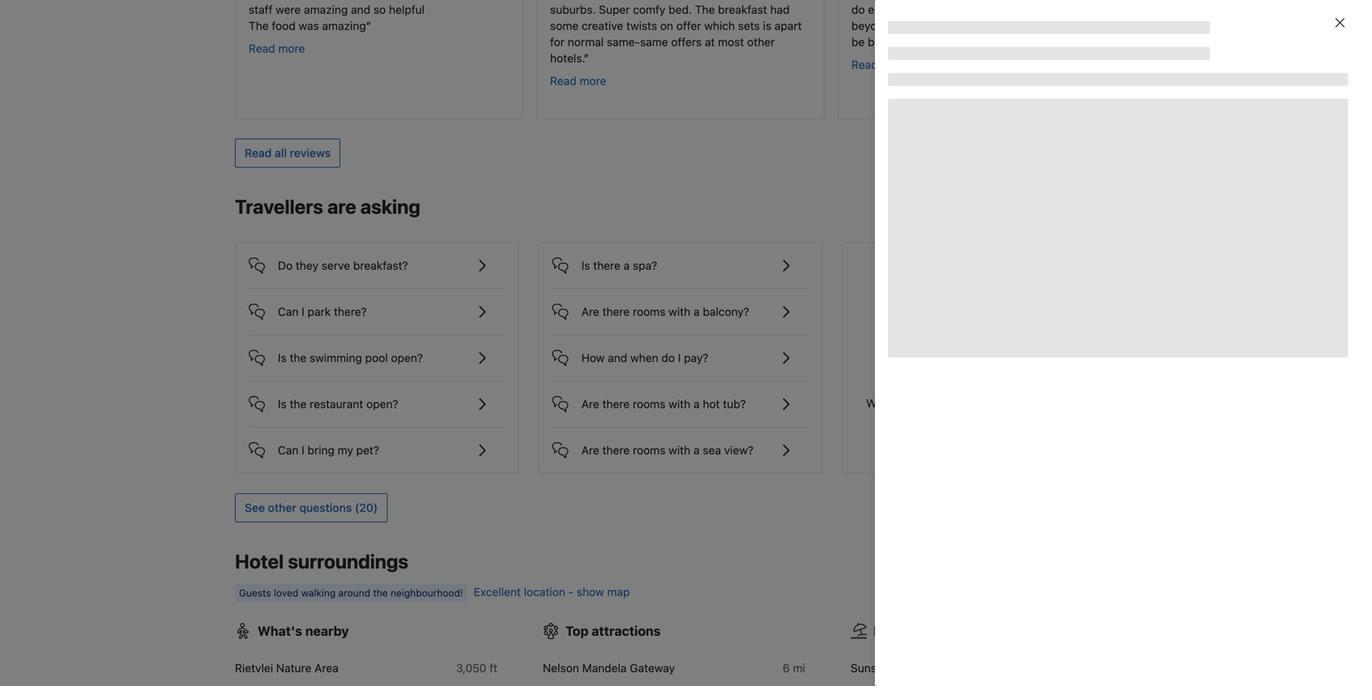 Task type: vqa. For each thing, say whether or not it's contained in the screenshot.
3rd ROOMS from the top of the page
yes



Task type: describe. For each thing, give the bounding box(es) containing it.
is the swimming pool open?
[[278, 351, 423, 365]]

are there rooms with a hot tub?
[[582, 397, 746, 411]]

hotel surroundings
[[235, 550, 409, 573]]

questions inside button
[[299, 501, 352, 515]]

read more for read more button to the middle
[[550, 74, 606, 87]]

read for leftmost read more button
[[249, 42, 275, 55]]

bring
[[308, 444, 335, 457]]

read more for leftmost read more button
[[249, 42, 305, 55]]

beaches in the neighbourhood
[[874, 624, 1064, 639]]

rietvlei
[[235, 662, 273, 675]]

to
[[1009, 397, 1019, 410]]

nelson
[[543, 662, 579, 675]]

tub?
[[723, 397, 746, 411]]

top attractions
[[566, 624, 661, 639]]

attractions
[[592, 624, 661, 639]]

nearby
[[305, 624, 349, 639]]

do
[[278, 259, 293, 272]]

(20)
[[355, 501, 378, 515]]

read all reviews
[[245, 146, 331, 160]]

do they serve breakfast?
[[278, 259, 408, 272]]

is the restaurant open? button
[[249, 382, 505, 414]]

do
[[662, 351, 675, 365]]

and
[[608, 351, 627, 365]]

there for are there rooms with a balcony?
[[603, 305, 630, 318]]

see other questions (20) button
[[235, 493, 388, 523]]

restaurant
[[310, 397, 363, 411]]

read more for right read more button
[[852, 58, 908, 71]]

ask a question button
[[935, 347, 1033, 376]]

neighbourhood
[[968, 624, 1064, 639]]

a for are there rooms with a sea view?
[[694, 444, 700, 457]]

is the swimming pool open? button
[[249, 335, 505, 368]]

have
[[886, 397, 911, 410]]

i for can i bring my pet?
[[302, 444, 305, 457]]

" for leftmost read more button
[[366, 19, 371, 32]]

rooms for hot
[[633, 397, 666, 411]]

nelson mandela gateway
[[543, 662, 675, 675]]

ft
[[490, 662, 498, 675]]

spa?
[[633, 259, 657, 272]]

a left the spa?
[[624, 259, 630, 272]]

how and when do i pay? button
[[552, 335, 809, 368]]

how and when do i pay?
[[582, 351, 709, 365]]

there for are there rooms with a sea view?
[[603, 444, 630, 457]]

the for restaurant
[[290, 397, 307, 411]]

swimming
[[310, 351, 362, 365]]

see
[[245, 501, 265, 515]]

read for read more button to the middle
[[550, 74, 577, 87]]

can for can i bring my pet?
[[278, 444, 299, 457]]

pool
[[365, 351, 388, 365]]

ask a question
[[945, 354, 1024, 368]]

are for are there rooms with a balcony?
[[582, 305, 599, 318]]

hotel
[[235, 550, 284, 573]]

there?
[[334, 305, 367, 318]]

travellers are asking
[[235, 195, 420, 218]]

are there rooms with a hot tub? button
[[552, 382, 809, 414]]

is there a spa? button
[[552, 243, 809, 275]]

most
[[1022, 397, 1048, 410]]

read all reviews button
[[235, 139, 341, 168]]

with for balcony?
[[669, 305, 691, 318]]

all
[[275, 146, 287, 160]]

are there rooms with a balcony?
[[582, 305, 749, 318]]

when
[[631, 351, 659, 365]]

nature
[[276, 662, 312, 675]]

are there rooms with a sea view? button
[[552, 428, 809, 460]]

are for are there rooms with a hot tub?
[[582, 397, 599, 411]]

read for right read more button
[[852, 58, 878, 71]]

is for is the swimming pool open?
[[278, 351, 287, 365]]

balcony?
[[703, 305, 749, 318]]

other
[[268, 501, 296, 515]]

area
[[315, 662, 339, 675]]

more for read more button to the middle
[[580, 74, 606, 87]]

is for is there a spa?
[[582, 259, 590, 272]]

in
[[930, 624, 942, 639]]

question
[[977, 354, 1024, 368]]

top
[[566, 624, 589, 639]]

i inside how and when do i pay? button
[[678, 351, 681, 365]]

ask
[[945, 354, 965, 368]]

we have an instant answer to most questions
[[866, 397, 1102, 410]]

gateway
[[630, 662, 675, 675]]

do they serve breakfast? button
[[249, 243, 505, 275]]



Task type: locate. For each thing, give the bounding box(es) containing it.
with left hot
[[669, 397, 691, 411]]

can i bring my pet? button
[[249, 428, 505, 460]]

a for are there rooms with a hot tub?
[[694, 397, 700, 411]]

i inside can i park there? button
[[302, 305, 305, 318]]

the left 'swimming'
[[290, 351, 307, 365]]

a
[[624, 259, 630, 272], [694, 305, 700, 318], [968, 354, 974, 368], [694, 397, 700, 411], [694, 444, 700, 457]]

a inside "button"
[[968, 354, 974, 368]]

read
[[249, 42, 275, 55], [852, 58, 878, 71], [550, 74, 577, 87], [245, 146, 272, 160]]

2 vertical spatial "
[[584, 51, 589, 65]]

3,050
[[456, 662, 487, 675]]

beach
[[890, 662, 923, 675]]

2 vertical spatial rooms
[[633, 444, 666, 457]]

0 vertical spatial are
[[582, 305, 599, 318]]

a inside button
[[694, 305, 700, 318]]

0 horizontal spatial questions
[[299, 501, 352, 515]]

6
[[783, 662, 790, 675]]

sunset beach
[[851, 662, 923, 675]]

serve
[[322, 259, 350, 272]]

more for leftmost read more button
[[278, 42, 305, 55]]

with inside are there rooms with a balcony? button
[[669, 305, 691, 318]]

rooms for balcony?
[[633, 305, 666, 318]]

0 vertical spatial i
[[302, 305, 305, 318]]

0 horizontal spatial more
[[278, 42, 305, 55]]

view?
[[724, 444, 754, 457]]

is the restaurant open?
[[278, 397, 398, 411]]

2 vertical spatial with
[[669, 444, 691, 457]]

i left park
[[302, 305, 305, 318]]

2 vertical spatial more
[[580, 74, 606, 87]]

is inside button
[[582, 259, 590, 272]]

with left sea
[[669, 444, 691, 457]]

0 vertical spatial the
[[290, 351, 307, 365]]

an
[[914, 397, 926, 410]]

a left balcony?
[[694, 305, 700, 318]]

are inside button
[[582, 305, 599, 318]]

1 vertical spatial i
[[678, 351, 681, 365]]

sea
[[703, 444, 721, 457]]

0 horizontal spatial "
[[366, 19, 371, 32]]

i left the bring
[[302, 444, 305, 457]]

i inside can i bring my pet? button
[[302, 444, 305, 457]]

rooms inside are there rooms with a sea view? button
[[633, 444, 666, 457]]

1 horizontal spatial read more
[[550, 74, 606, 87]]

0 vertical spatial "
[[366, 19, 371, 32]]

there
[[593, 259, 621, 272], [603, 305, 630, 318], [603, 397, 630, 411], [603, 444, 630, 457]]

rooms inside are there rooms with a balcony? button
[[633, 305, 666, 318]]

a left hot
[[694, 397, 700, 411]]

6 mi
[[783, 662, 805, 675]]

1 vertical spatial read more
[[852, 58, 908, 71]]

1 horizontal spatial "
[[584, 51, 589, 65]]

"
[[366, 19, 371, 32], [983, 35, 988, 49], [584, 51, 589, 65]]

with up how and when do i pay? button
[[669, 305, 691, 318]]

i right do
[[678, 351, 681, 365]]

there up the "and" on the left bottom
[[603, 305, 630, 318]]

is left the spa?
[[582, 259, 590, 272]]

they
[[296, 259, 319, 272]]

this is a carousel with rotating slides. it displays featured reviews of the property. use next and previous buttons to navigate. region
[[222, 0, 1139, 126]]

2 with from the top
[[669, 397, 691, 411]]

sunset
[[851, 662, 887, 675]]

can i bring my pet?
[[278, 444, 379, 457]]

1 vertical spatial rooms
[[633, 397, 666, 411]]

1 vertical spatial is
[[278, 351, 287, 365]]

1 horizontal spatial questions
[[1051, 397, 1102, 410]]

my
[[338, 444, 353, 457]]

breakfast?
[[353, 259, 408, 272]]

are inside button
[[582, 444, 599, 457]]

a for are there rooms with a balcony?
[[694, 305, 700, 318]]

we
[[866, 397, 883, 410]]

3 with from the top
[[669, 444, 691, 457]]

is left 'swimming'
[[278, 351, 287, 365]]

there left the spa?
[[593, 259, 621, 272]]

a inside button
[[694, 397, 700, 411]]

read for read all reviews button
[[245, 146, 272, 160]]

is
[[582, 259, 590, 272], [278, 351, 287, 365], [278, 397, 287, 411]]

1 rooms from the top
[[633, 305, 666, 318]]

rooms down the spa?
[[633, 305, 666, 318]]

beaches
[[874, 624, 927, 639]]

2 horizontal spatial more
[[881, 58, 908, 71]]

there inside button
[[603, 305, 630, 318]]

0 vertical spatial more
[[278, 42, 305, 55]]

open? right "pool"
[[391, 351, 423, 365]]

travellers
[[235, 195, 323, 218]]

1 vertical spatial are
[[582, 397, 599, 411]]

2 horizontal spatial read more button
[[852, 57, 908, 73]]

rooms for sea
[[633, 444, 666, 457]]

mi
[[793, 662, 805, 675]]

there down the "and" on the left bottom
[[603, 397, 630, 411]]

" for right read more button
[[983, 35, 988, 49]]

2 vertical spatial i
[[302, 444, 305, 457]]

is left restaurant
[[278, 397, 287, 411]]

reviews
[[290, 146, 331, 160]]

is there a spa?
[[582, 259, 657, 272]]

2 vertical spatial is
[[278, 397, 287, 411]]

2 vertical spatial read more
[[550, 74, 606, 87]]

rooms down how and when do i pay?
[[633, 397, 666, 411]]

answer
[[968, 397, 1005, 410]]

i for can i park there?
[[302, 305, 305, 318]]

rietvlei nature area
[[235, 662, 339, 675]]

2 are from the top
[[582, 397, 599, 411]]

1 vertical spatial can
[[278, 444, 299, 457]]

0 vertical spatial with
[[669, 305, 691, 318]]

pay?
[[684, 351, 709, 365]]

with for hot
[[669, 397, 691, 411]]

2 can from the top
[[278, 444, 299, 457]]

a right the ask on the right bottom
[[968, 354, 974, 368]]

can for can i park there?
[[278, 305, 299, 318]]

1 vertical spatial "
[[983, 35, 988, 49]]

the left restaurant
[[290, 397, 307, 411]]

0 vertical spatial open?
[[391, 351, 423, 365]]

instant
[[930, 397, 965, 410]]

1 vertical spatial questions
[[299, 501, 352, 515]]

2 horizontal spatial read more
[[852, 58, 908, 71]]

0 vertical spatial can
[[278, 305, 299, 318]]

can
[[278, 305, 299, 318], [278, 444, 299, 457]]

with inside are there rooms with a hot tub? button
[[669, 397, 691, 411]]

2 horizontal spatial "
[[983, 35, 988, 49]]

1 are from the top
[[582, 305, 599, 318]]

pet?
[[356, 444, 379, 457]]

a left sea
[[694, 444, 700, 457]]

are for are there rooms with a sea view?
[[582, 444, 599, 457]]

1 horizontal spatial more
[[580, 74, 606, 87]]

see other questions (20)
[[245, 501, 378, 515]]

can i park there? button
[[249, 289, 505, 322]]

the for swimming
[[290, 351, 307, 365]]

3 are from the top
[[582, 444, 599, 457]]

surroundings
[[288, 550, 409, 573]]

1 horizontal spatial read more button
[[550, 73, 606, 89]]

1 vertical spatial with
[[669, 397, 691, 411]]

0 vertical spatial is
[[582, 259, 590, 272]]

there for are there rooms with a hot tub?
[[603, 397, 630, 411]]

are
[[582, 305, 599, 318], [582, 397, 599, 411], [582, 444, 599, 457]]

are there rooms with a balcony? button
[[552, 289, 809, 322]]

with
[[669, 305, 691, 318], [669, 397, 691, 411], [669, 444, 691, 457]]

are there rooms with a sea view?
[[582, 444, 754, 457]]

can i park there?
[[278, 305, 367, 318]]

dialog
[[849, 0, 1361, 686]]

is for is the restaurant open?
[[278, 397, 287, 411]]

there down are there rooms with a hot tub?
[[603, 444, 630, 457]]

what's nearby
[[258, 624, 349, 639]]

park
[[308, 305, 331, 318]]

1 with from the top
[[669, 305, 691, 318]]

0 horizontal spatial read more button
[[249, 40, 305, 57]]

what's
[[258, 624, 302, 639]]

rooms inside are there rooms with a hot tub? button
[[633, 397, 666, 411]]

0 vertical spatial rooms
[[633, 305, 666, 318]]

how
[[582, 351, 605, 365]]

1 vertical spatial more
[[881, 58, 908, 71]]

0 vertical spatial read more
[[249, 42, 305, 55]]

i
[[302, 305, 305, 318], [678, 351, 681, 365], [302, 444, 305, 457]]

mandela
[[582, 662, 627, 675]]

2 vertical spatial the
[[945, 624, 965, 639]]

1 vertical spatial open?
[[366, 397, 398, 411]]

hot
[[703, 397, 720, 411]]

the right in
[[945, 624, 965, 639]]

open?
[[391, 351, 423, 365], [366, 397, 398, 411]]

are
[[327, 195, 356, 218]]

can left park
[[278, 305, 299, 318]]

there inside button
[[603, 397, 630, 411]]

with inside are there rooms with a sea view? button
[[669, 444, 691, 457]]

are inside button
[[582, 397, 599, 411]]

rooms down are there rooms with a hot tub?
[[633, 444, 666, 457]]

1 vertical spatial the
[[290, 397, 307, 411]]

0 vertical spatial questions
[[1051, 397, 1102, 410]]

2 rooms from the top
[[633, 397, 666, 411]]

rooms
[[633, 305, 666, 318], [633, 397, 666, 411], [633, 444, 666, 457]]

" for read more button to the middle
[[584, 51, 589, 65]]

3 rooms from the top
[[633, 444, 666, 457]]

there for is there a spa?
[[593, 259, 621, 272]]

open? up can i bring my pet? button
[[366, 397, 398, 411]]

questions right most
[[1051, 397, 1102, 410]]

1 can from the top
[[278, 305, 299, 318]]

asking
[[360, 195, 420, 218]]

0 horizontal spatial read more
[[249, 42, 305, 55]]

2 vertical spatial are
[[582, 444, 599, 457]]

with for sea
[[669, 444, 691, 457]]

can left the bring
[[278, 444, 299, 457]]

more for right read more button
[[881, 58, 908, 71]]

3,050 ft
[[456, 662, 498, 675]]

questions left (20)
[[299, 501, 352, 515]]



